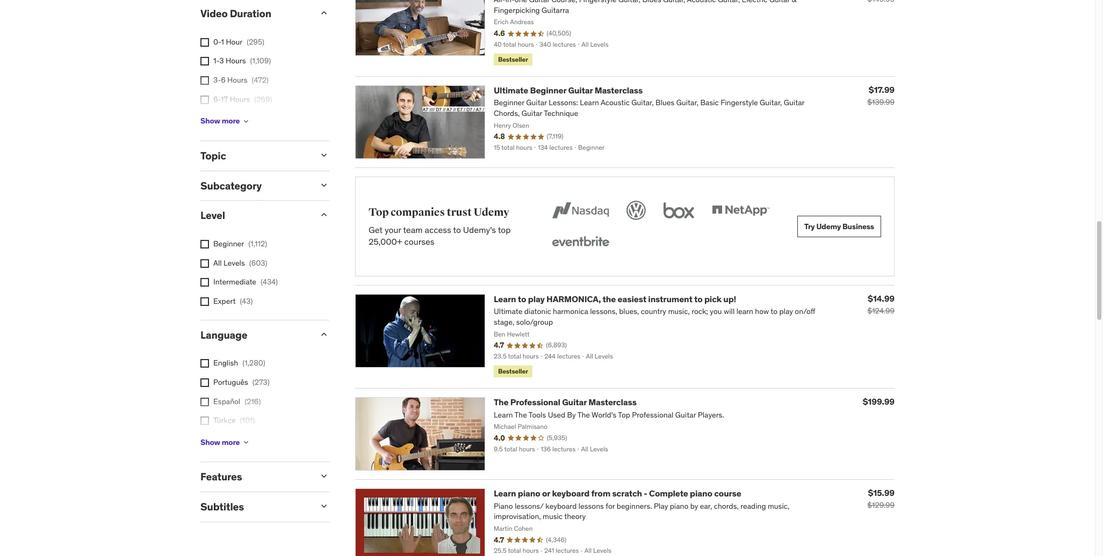 Task type: locate. For each thing, give the bounding box(es) containing it.
0 vertical spatial guitar
[[568, 85, 593, 96]]

3 small image from the top
[[319, 471, 329, 482]]

ultimate beginner guitar masterclass
[[494, 85, 643, 96]]

0 vertical spatial beginner
[[530, 85, 566, 96]]

netapp image
[[710, 199, 772, 223]]

0 vertical spatial more
[[222, 116, 240, 126]]

xsmall image left english
[[200, 360, 209, 368]]

2 show more from the top
[[200, 438, 240, 448]]

piano left or
[[518, 489, 540, 499]]

learn for learn to play harmonica, the easiest instrument to pick up!
[[494, 294, 516, 305]]

$139.99
[[867, 97, 895, 107]]

learn piano or keyboard from scratch - complete piano course
[[494, 489, 741, 499]]

hours right 6
[[227, 75, 247, 85]]

3-
[[213, 75, 221, 85]]

xsmall image left expert
[[200, 298, 209, 306]]

top companies trust udemy get your team access to udemy's top 25,000+ courses
[[369, 206, 511, 247]]

xsmall image down level
[[200, 240, 209, 249]]

guitar for professional
[[562, 397, 587, 408]]

xsmall image for all
[[200, 259, 209, 268]]

1 horizontal spatial udemy
[[816, 222, 841, 231]]

0 vertical spatial show more button
[[200, 111, 251, 132]]

1 small image from the top
[[319, 8, 329, 18]]

xsmall image for beginner
[[200, 240, 209, 249]]

learn left play
[[494, 294, 516, 305]]

topic button
[[200, 149, 310, 162]]

6-17 hours (269)
[[213, 94, 272, 104]]

español (216)
[[213, 397, 261, 407]]

1 vertical spatial guitar
[[562, 397, 587, 408]]

ultimate
[[494, 85, 528, 96]]

piano left course
[[690, 489, 712, 499]]

$124.99
[[867, 306, 895, 316]]

0 vertical spatial udemy
[[474, 206, 509, 219]]

1 vertical spatial udemy
[[816, 222, 841, 231]]

show more button down 17
[[200, 111, 251, 132]]

show more button for video duration
[[200, 111, 251, 132]]

1 learn from the top
[[494, 294, 516, 305]]

xsmall image left 1-
[[200, 57, 209, 66]]

xsmall image left español at the bottom left of the page
[[200, 398, 209, 407]]

(1,112)
[[248, 239, 267, 249]]

levels
[[224, 258, 245, 268]]

xsmall image left all
[[200, 259, 209, 268]]

subtitles button
[[200, 501, 310, 514]]

or
[[542, 489, 550, 499]]

1 small image from the top
[[319, 150, 329, 161]]

2 small image from the top
[[319, 180, 329, 191]]

team
[[403, 224, 423, 235]]

xsmall image for english
[[200, 360, 209, 368]]

more down "türkçe (101)"
[[222, 438, 240, 448]]

(472)
[[252, 75, 269, 85]]

1 show from the top
[[200, 116, 220, 126]]

more for video duration
[[222, 116, 240, 126]]

2 vertical spatial small image
[[319, 329, 329, 340]]

0 horizontal spatial to
[[453, 224, 461, 235]]

to inside top companies trust udemy get your team access to udemy's top 25,000+ courses
[[453, 224, 461, 235]]

xsmall image left intermediate
[[200, 279, 209, 287]]

2 show more button from the top
[[200, 432, 251, 454]]

language button
[[200, 329, 310, 342]]

show more for language
[[200, 438, 240, 448]]

0 vertical spatial show more
[[200, 116, 240, 126]]

hours for 3-6 hours
[[227, 75, 247, 85]]

beginner up levels
[[213, 239, 244, 249]]

0 vertical spatial small image
[[319, 150, 329, 161]]

2 more from the top
[[222, 438, 240, 448]]

xsmall image for türkçe
[[200, 417, 209, 426]]

türkçe
[[213, 416, 236, 426]]

0 vertical spatial masterclass
[[595, 85, 643, 96]]

xsmall image
[[200, 38, 209, 47], [200, 57, 209, 66], [200, 76, 209, 85], [200, 298, 209, 306], [200, 379, 209, 387], [200, 398, 209, 407], [200, 417, 209, 426], [242, 439, 251, 447]]

show more down 6-
[[200, 116, 240, 126]]

hours right the 3
[[226, 56, 246, 66]]

expert (43)
[[213, 297, 253, 306]]

show for language
[[200, 438, 220, 448]]

0-1 hour (295)
[[213, 37, 264, 47]]

6-
[[213, 94, 221, 104]]

small image
[[319, 150, 329, 161], [319, 180, 329, 191], [319, 329, 329, 340]]

1-3 hours (1,109)
[[213, 56, 271, 66]]

português (273)
[[213, 378, 270, 387]]

the professional guitar masterclass link
[[494, 397, 637, 408]]

xsmall image left 0-
[[200, 38, 209, 47]]

piano
[[518, 489, 540, 499], [690, 489, 712, 499]]

small image
[[319, 8, 329, 18], [319, 210, 329, 221], [319, 471, 329, 482], [319, 501, 329, 512]]

1 show more from the top
[[200, 116, 240, 126]]

1 vertical spatial show more
[[200, 438, 240, 448]]

english
[[213, 359, 238, 368]]

xsmall image left türkçe at the left
[[200, 417, 209, 426]]

show more
[[200, 116, 240, 126], [200, 438, 240, 448]]

1 vertical spatial learn
[[494, 489, 516, 499]]

beginner (1,112)
[[213, 239, 267, 249]]

1 vertical spatial show more button
[[200, 432, 251, 454]]

more for language
[[222, 438, 240, 448]]

complete
[[649, 489, 688, 499]]

1 vertical spatial small image
[[319, 180, 329, 191]]

25,000+
[[369, 236, 402, 247]]

xsmall image for expert
[[200, 298, 209, 306]]

0-
[[213, 37, 221, 47]]

subcategory button
[[200, 179, 310, 192]]

beginner right ultimate
[[530, 85, 566, 96]]

xsmall image for intermediate
[[200, 279, 209, 287]]

to down trust
[[453, 224, 461, 235]]

1 more from the top
[[222, 116, 240, 126]]

2 show from the top
[[200, 438, 220, 448]]

1 vertical spatial masterclass
[[589, 397, 637, 408]]

show more button down türkçe at the left
[[200, 432, 251, 454]]

top
[[498, 224, 511, 235]]

2 learn from the top
[[494, 489, 516, 499]]

learn
[[494, 294, 516, 305], [494, 489, 516, 499]]

keyboard
[[552, 489, 589, 499]]

topic
[[200, 149, 226, 162]]

(269)
[[254, 94, 272, 104]]

learn for learn piano or keyboard from scratch - complete piano course
[[494, 489, 516, 499]]

small image for level
[[319, 210, 329, 221]]

0 horizontal spatial udemy
[[474, 206, 509, 219]]

guitar for beginner
[[568, 85, 593, 96]]

2 horizontal spatial to
[[694, 294, 703, 305]]

hour
[[226, 37, 242, 47]]

hours
[[226, 56, 246, 66], [227, 75, 247, 85], [230, 94, 250, 104], [227, 114, 247, 123]]

0 horizontal spatial beginner
[[213, 239, 244, 249]]

1 vertical spatial more
[[222, 438, 240, 448]]

xsmall image for 6-
[[200, 95, 209, 104]]

$14.99
[[868, 293, 895, 304]]

hours right 17+
[[227, 114, 247, 123]]

show down türkçe at the left
[[200, 438, 220, 448]]

1 horizontal spatial piano
[[690, 489, 712, 499]]

guitar
[[568, 85, 593, 96], [562, 397, 587, 408]]

to
[[453, 224, 461, 235], [518, 294, 526, 305], [694, 294, 703, 305]]

small image for subcategory
[[319, 180, 329, 191]]

hours right 17
[[230, 94, 250, 104]]

from
[[591, 489, 610, 499]]

2 small image from the top
[[319, 210, 329, 221]]

small image for features
[[319, 471, 329, 482]]

0 vertical spatial learn
[[494, 294, 516, 305]]

expert
[[213, 297, 236, 306]]

show more down türkçe at the left
[[200, 438, 240, 448]]

features button
[[200, 471, 310, 484]]

1 piano from the left
[[518, 489, 540, 499]]

xsmall image
[[200, 95, 209, 104], [242, 117, 251, 126], [200, 240, 209, 249], [200, 259, 209, 268], [200, 279, 209, 287], [200, 360, 209, 368]]

1 show more button from the top
[[200, 111, 251, 132]]

0 horizontal spatial piano
[[518, 489, 540, 499]]

3 small image from the top
[[319, 329, 329, 340]]

to left play
[[518, 294, 526, 305]]

show
[[200, 116, 220, 126], [200, 438, 220, 448]]

udemy
[[474, 206, 509, 219], [816, 222, 841, 231]]

1 vertical spatial show
[[200, 438, 220, 448]]

show down 6-
[[200, 116, 220, 126]]

0 vertical spatial show
[[200, 116, 220, 126]]

xsmall image for 0-
[[200, 38, 209, 47]]

udemy up udemy's on the top of page
[[474, 206, 509, 219]]

udemy right try
[[816, 222, 841, 231]]

xsmall image left 3-
[[200, 76, 209, 85]]

masterclass
[[595, 85, 643, 96], [589, 397, 637, 408]]

xsmall image left português
[[200, 379, 209, 387]]

türkçe (101)
[[213, 416, 255, 426]]

try
[[804, 222, 815, 231]]

more down 17
[[222, 116, 240, 126]]

1 horizontal spatial beginner
[[530, 85, 566, 96]]

learn left or
[[494, 489, 516, 499]]

xsmall image left 6-
[[200, 95, 209, 104]]

xsmall image for português
[[200, 379, 209, 387]]

4 small image from the top
[[319, 501, 329, 512]]

trust
[[447, 206, 472, 219]]

to left pick
[[694, 294, 703, 305]]

$14.99 $124.99
[[867, 293, 895, 316]]



Task type: describe. For each thing, give the bounding box(es) containing it.
the
[[603, 294, 616, 305]]

professional
[[510, 397, 560, 408]]

udemy inside top companies trust udemy get your team access to udemy's top 25,000+ courses
[[474, 206, 509, 219]]

1 vertical spatial beginner
[[213, 239, 244, 249]]

ultimate beginner guitar masterclass link
[[494, 85, 643, 96]]

course
[[714, 489, 741, 499]]

xsmall image right deutsch
[[242, 439, 251, 447]]

intermediate (434)
[[213, 278, 278, 287]]

$15.99 $129.99
[[867, 488, 895, 511]]

level
[[200, 209, 225, 222]]

english (1,280)
[[213, 359, 265, 368]]

(273)
[[252, 378, 270, 387]]

courses
[[404, 236, 435, 247]]

hours for 6-17 hours
[[230, 94, 250, 104]]

(1,109)
[[250, 56, 271, 66]]

3-6 hours (472)
[[213, 75, 269, 85]]

nasdaq image
[[550, 199, 611, 223]]

hours for 1-3 hours
[[226, 56, 246, 66]]

1
[[221, 37, 224, 47]]

(216)
[[245, 397, 261, 407]]

language
[[200, 329, 247, 342]]

6
[[221, 75, 225, 85]]

video duration button
[[200, 7, 310, 20]]

all levels (603)
[[213, 258, 267, 268]]

box image
[[661, 199, 697, 223]]

try udemy business
[[804, 222, 874, 231]]

companies
[[391, 206, 445, 219]]

small image for language
[[319, 329, 329, 340]]

access
[[425, 224, 451, 235]]

business
[[843, 222, 874, 231]]

volkswagen image
[[624, 199, 648, 223]]

masterclass for ultimate beginner guitar masterclass
[[595, 85, 643, 96]]

eventbrite image
[[550, 231, 611, 255]]

1 horizontal spatial to
[[518, 294, 526, 305]]

2 piano from the left
[[690, 489, 712, 499]]

video
[[200, 7, 228, 20]]

17+ hours
[[213, 114, 247, 123]]

duration
[[230, 7, 271, 20]]

3
[[219, 56, 224, 66]]

subcategory
[[200, 179, 262, 192]]

$15.99
[[868, 488, 895, 499]]

(43)
[[240, 297, 253, 306]]

português
[[213, 378, 248, 387]]

video duration
[[200, 7, 271, 20]]

the
[[494, 397, 509, 408]]

easiest
[[618, 294, 646, 305]]

xsmall image for 1-
[[200, 57, 209, 66]]

udemy's
[[463, 224, 496, 235]]

level button
[[200, 209, 310, 222]]

17
[[221, 94, 228, 104]]

xsmall image for español
[[200, 398, 209, 407]]

features
[[200, 471, 242, 484]]

intermediate
[[213, 278, 256, 287]]

show more for video duration
[[200, 116, 240, 126]]

1-
[[213, 56, 219, 66]]

the professional guitar masterclass
[[494, 397, 637, 408]]

up!
[[723, 294, 736, 305]]

(1,280)
[[242, 359, 265, 368]]

masterclass for the professional guitar masterclass
[[589, 397, 637, 408]]

xsmall image for 3-
[[200, 76, 209, 85]]

your
[[385, 224, 401, 235]]

pick
[[704, 294, 722, 305]]

harmonica,
[[546, 294, 601, 305]]

show more button for language
[[200, 432, 251, 454]]

try udemy business link
[[797, 216, 881, 238]]

small image for subtitles
[[319, 501, 329, 512]]

small image for topic
[[319, 150, 329, 161]]

xsmall image down 6-17 hours (269)
[[242, 117, 251, 126]]

top
[[369, 206, 389, 219]]

scratch
[[612, 489, 642, 499]]

$17.99
[[869, 84, 895, 95]]

all
[[213, 258, 222, 268]]

deutsch
[[213, 435, 241, 445]]

$17.99 $139.99
[[867, 84, 895, 107]]

(101)
[[240, 416, 255, 426]]

small image for video duration
[[319, 8, 329, 18]]

$199.99
[[863, 397, 895, 407]]

17+
[[213, 114, 225, 123]]

get
[[369, 224, 383, 235]]

learn to play harmonica, the easiest instrument to pick up! link
[[494, 294, 736, 305]]

-
[[644, 489, 647, 499]]

(295)
[[247, 37, 264, 47]]

(434)
[[261, 278, 278, 287]]

show for video duration
[[200, 116, 220, 126]]

instrument
[[648, 294, 692, 305]]

learn piano or keyboard from scratch - complete piano course link
[[494, 489, 741, 499]]

play
[[528, 294, 545, 305]]

$129.99
[[867, 501, 895, 511]]

subtitles
[[200, 501, 244, 514]]

(603)
[[249, 258, 267, 268]]



Task type: vqa. For each thing, say whether or not it's contained in the screenshot.
the bottom learning
no



